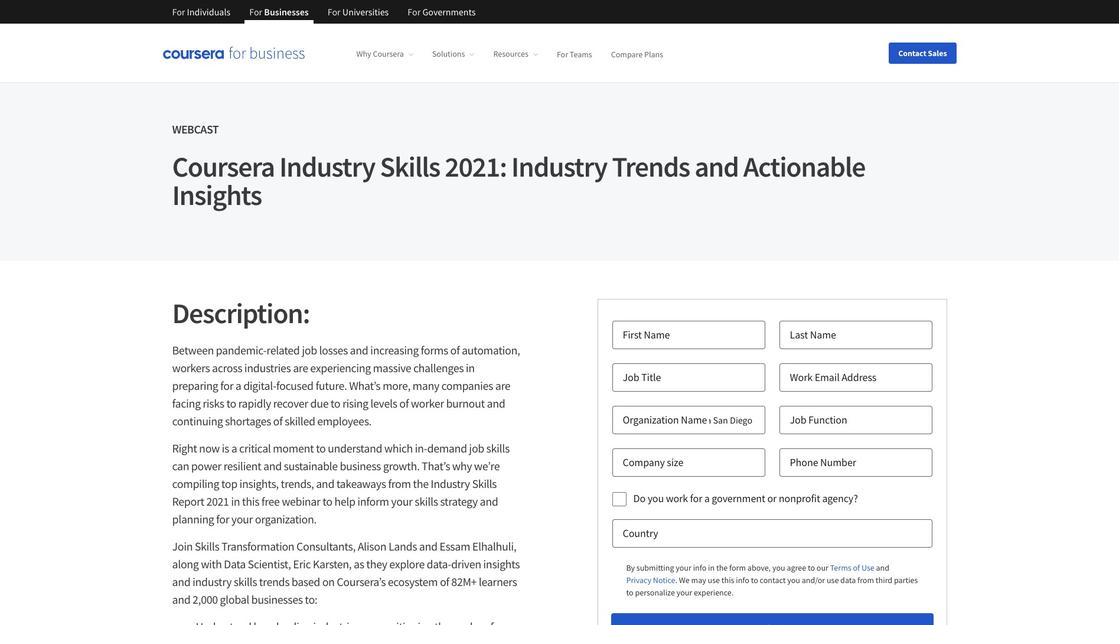 Task type: describe. For each thing, give the bounding box(es) containing it.
for left teams
[[557, 49, 568, 59]]

challenges
[[413, 360, 464, 375]]

employees.
[[317, 414, 372, 428]]

learners
[[479, 574, 517, 589]]

due
[[310, 396, 329, 411]]

resources
[[494, 49, 529, 59]]

organization name
[[623, 413, 707, 427]]

that's
[[422, 458, 450, 473]]

for inside the right now is a critical moment to understand which in-demand job skills can power resilient and sustainable business growth. that's why we're compiling top insights, trends, and takeaways from the industry skills report 2021 in this free webinar to help inform your skills strategy and planning for your organization.
[[216, 512, 229, 526]]

why
[[357, 49, 371, 59]]

global
[[220, 592, 249, 607]]

individuals
[[187, 6, 231, 18]]

businesses
[[251, 592, 303, 607]]

personalize
[[635, 587, 675, 598]]

continuing
[[172, 414, 223, 428]]

forms
[[421, 343, 448, 357]]

webinar
[[282, 494, 321, 509]]

between
[[172, 343, 214, 357]]

0 vertical spatial are
[[293, 360, 308, 375]]

organization
[[623, 413, 679, 427]]

losses
[[319, 343, 348, 357]]

to down privacy notice link
[[627, 587, 634, 598]]

trends
[[612, 149, 690, 184]]

actionable
[[744, 149, 866, 184]]

worker
[[411, 396, 444, 411]]

name for organization name
[[681, 413, 707, 427]]

do you work for a government or nonprofit agency?
[[634, 491, 858, 505]]

insights
[[172, 177, 262, 213]]

1 vertical spatial are
[[495, 378, 511, 393]]

join skills transformation consultants, alison lands and essam elhalhuli, along with data scientist, eric karsten, as they explore data-driven insights and industry skills trends based on coursera's ecosystem of 82m+ learners and 2,000 global businesses to:
[[172, 539, 520, 607]]

business
[[340, 458, 381, 473]]

job function
[[790, 413, 848, 427]]

First Name text field
[[612, 321, 765, 349]]

for businesses
[[249, 6, 309, 18]]

name for last name
[[810, 328, 836, 341]]

work email address
[[790, 370, 877, 384]]

your up transformation
[[231, 512, 253, 526]]

recover
[[273, 396, 308, 411]]

universities
[[343, 6, 389, 18]]

free
[[262, 494, 280, 509]]

inform
[[358, 494, 389, 509]]

last name
[[790, 328, 836, 341]]

skilled
[[285, 414, 315, 428]]

organization.
[[255, 512, 317, 526]]

in inside the right now is a critical moment to understand which in-demand job skills can power resilient and sustainable business growth. that's why we're compiling top insights, trends, and takeaways from the industry skills report 2021 in this free webinar to help inform your skills strategy and planning for your organization.
[[231, 494, 240, 509]]

function
[[809, 413, 848, 427]]

to down above,
[[751, 575, 758, 586]]

now
[[199, 441, 220, 455]]

for for universities
[[328, 6, 341, 18]]

company
[[623, 455, 665, 469]]

resources link
[[494, 49, 538, 59]]

rapidly
[[238, 396, 271, 411]]

company size
[[623, 455, 684, 469]]

do
[[634, 491, 646, 505]]

they
[[366, 557, 387, 571]]

2 vertical spatial a
[[705, 491, 710, 505]]

for universities
[[328, 6, 389, 18]]

sales
[[928, 48, 947, 58]]

takeaways
[[337, 476, 386, 491]]

info inside . we may use this info to contact you and/or use data from third parties to personalize your experience.
[[736, 575, 750, 586]]

coursera for business image
[[163, 47, 305, 59]]

with
[[201, 557, 222, 571]]

on
[[322, 574, 335, 589]]

essam
[[440, 539, 470, 554]]

contact sales button
[[889, 42, 957, 64]]

1 vertical spatial for
[[690, 491, 703, 505]]

along
[[172, 557, 199, 571]]

resilient
[[224, 458, 261, 473]]

industries
[[244, 360, 291, 375]]

industry inside the right now is a critical moment to understand which in-demand job skills can power resilient and sustainable business growth. that's why we're compiling top insights, trends, and takeaways from the industry skills report 2021 in this free webinar to help inform your skills strategy and planning for your organization.
[[431, 476, 470, 491]]

pandemic-
[[216, 343, 267, 357]]

this inside . we may use this info to contact you and/or use data from third parties to personalize your experience.
[[722, 575, 735, 586]]

skills inside coursera industry skills 2021: industry trends and actionable insights
[[380, 149, 440, 184]]

increasing
[[370, 343, 419, 357]]

you inside . we may use this info to contact you and/or use data from third parties to personalize your experience.
[[788, 575, 800, 586]]

. we
[[676, 575, 690, 586]]

and inside coursera industry skills 2021: industry trends and actionable insights
[[695, 149, 739, 184]]

in inside by submitting your info in the form above, you agree to our terms of use and privacy notice
[[708, 563, 715, 573]]

2 horizontal spatial skills
[[487, 441, 510, 455]]

alison
[[358, 539, 387, 554]]

for governments
[[408, 6, 476, 18]]

insights
[[483, 557, 520, 571]]

companies
[[442, 378, 493, 393]]

use
[[862, 563, 875, 573]]

rising
[[343, 396, 368, 411]]

lands
[[389, 539, 417, 554]]

industry
[[193, 574, 232, 589]]

may
[[692, 575, 706, 586]]

or
[[768, 491, 777, 505]]

of inside join skills transformation consultants, alison lands and essam elhalhuli, along with data scientist, eric karsten, as they explore data-driven insights and industry skills trends based on coursera's ecosystem of 82m+ learners and 2,000 global businesses to:
[[440, 574, 449, 589]]

preparing
[[172, 378, 218, 393]]

report
[[172, 494, 204, 509]]

submitting
[[637, 563, 674, 573]]

to left help
[[323, 494, 332, 509]]

of down recover
[[273, 414, 283, 428]]

terms of use link
[[830, 562, 875, 574]]

experiencing
[[310, 360, 371, 375]]

skills inside join skills transformation consultants, alison lands and essam elhalhuli, along with data scientist, eric karsten, as they explore data-driven insights and industry skills trends based on coursera's ecosystem of 82m+ learners and 2,000 global businesses to:
[[195, 539, 219, 554]]

burnout
[[446, 396, 485, 411]]

for for governments
[[408, 6, 421, 18]]

1 use from the left
[[708, 575, 720, 586]]

experience.
[[694, 587, 734, 598]]



Task type: locate. For each thing, give the bounding box(es) containing it.
a inside between pandemic-related job losses and increasing forms of automation, workers across industries are experiencing massive challenges in preparing for a digital-focused future. what's more, many companies are facing risks to rapidly recover due to rising levels of worker burnout and continuing shortages of skilled employees.
[[236, 378, 241, 393]]

Last Name text field
[[780, 321, 933, 349]]

0 vertical spatial the
[[413, 476, 429, 491]]

info inside by submitting your info in the form above, you agree to our terms of use and privacy notice
[[693, 563, 707, 573]]

0 horizontal spatial coursera
[[172, 149, 275, 184]]

1 vertical spatial from
[[858, 575, 874, 586]]

0 horizontal spatial skills
[[195, 539, 219, 554]]

1 vertical spatial a
[[231, 441, 237, 455]]

to right risks
[[226, 396, 236, 411]]

name for first name
[[644, 328, 670, 341]]

in right 2021
[[231, 494, 240, 509]]

focused
[[276, 378, 314, 393]]

levels
[[371, 396, 397, 411]]

above,
[[748, 563, 771, 573]]

1 horizontal spatial use
[[827, 575, 839, 586]]

for
[[172, 6, 185, 18], [249, 6, 262, 18], [328, 6, 341, 18], [408, 6, 421, 18], [557, 49, 568, 59]]

1 vertical spatial skills
[[472, 476, 497, 491]]

2 horizontal spatial you
[[788, 575, 800, 586]]

1 horizontal spatial name
[[681, 413, 707, 427]]

job
[[623, 370, 640, 384], [790, 413, 807, 427]]

our
[[817, 563, 829, 573]]

you right do
[[648, 491, 664, 505]]

this down insights,
[[242, 494, 259, 509]]

the inside by submitting your info in the form above, you agree to our terms of use and privacy notice
[[717, 563, 728, 573]]

a
[[236, 378, 241, 393], [231, 441, 237, 455], [705, 491, 710, 505]]

job
[[302, 343, 317, 357], [469, 441, 484, 455]]

1 vertical spatial skills
[[415, 494, 438, 509]]

trends
[[259, 574, 290, 589]]

job inside the right now is a critical moment to understand which in-demand job skills can power resilient and sustainable business growth. that's why we're compiling top insights, trends, and takeaways from the industry skills report 2021 in this free webinar to help inform your skills strategy and planning for your organization.
[[469, 441, 484, 455]]

the inside the right now is a critical moment to understand which in-demand job skills can power resilient and sustainable business growth. that's why we're compiling top insights, trends, and takeaways from the industry skills report 2021 in this free webinar to help inform your skills strategy and planning for your organization.
[[413, 476, 429, 491]]

a right is
[[231, 441, 237, 455]]

for teams
[[557, 49, 592, 59]]

1 horizontal spatial industry
[[431, 476, 470, 491]]

2 horizontal spatial name
[[810, 328, 836, 341]]

2 vertical spatial for
[[216, 512, 229, 526]]

name
[[644, 328, 670, 341], [810, 328, 836, 341], [681, 413, 707, 427]]

Work Email Address email field
[[780, 363, 933, 392]]

and/or
[[802, 575, 825, 586]]

1 horizontal spatial skills
[[380, 149, 440, 184]]

1 horizontal spatial info
[[736, 575, 750, 586]]

you up contact at the right of the page
[[773, 563, 785, 573]]

job left function in the right bottom of the page
[[790, 413, 807, 427]]

for down 2021
[[216, 512, 229, 526]]

skills inside the right now is a critical moment to understand which in-demand job skills can power resilient and sustainable business growth. that's why we're compiling top insights, trends, and takeaways from the industry skills report 2021 in this free webinar to help inform your skills strategy and planning for your organization.
[[472, 476, 497, 491]]

which
[[384, 441, 413, 455]]

Do you work for a government or nonprofit agency? checkbox
[[612, 492, 627, 506]]

for left the universities
[[328, 6, 341, 18]]

moment
[[273, 441, 314, 455]]

0 vertical spatial skills
[[380, 149, 440, 184]]

skills left strategy
[[415, 494, 438, 509]]

in up experience.
[[708, 563, 715, 573]]

related
[[267, 343, 300, 357]]

compare plans
[[611, 49, 663, 59]]

2 horizontal spatial industry
[[512, 149, 607, 184]]

0 vertical spatial skills
[[487, 441, 510, 455]]

to up the sustainable
[[316, 441, 326, 455]]

privacy notice
[[627, 575, 676, 586]]

coursera right why
[[373, 49, 404, 59]]

data
[[224, 557, 246, 571]]

from inside the right now is a critical moment to understand which in-demand job skills can power resilient and sustainable business growth. that's why we're compiling top insights, trends, and takeaways from the industry skills report 2021 in this free webinar to help inform your skills strategy and planning for your organization.
[[388, 476, 411, 491]]

your
[[391, 494, 413, 509], [231, 512, 253, 526], [676, 563, 692, 573], [677, 587, 693, 598]]

in-
[[415, 441, 427, 455]]

by submitting your info in the form above, you agree to our terms of use and privacy notice
[[627, 563, 891, 586]]

nonprofit
[[779, 491, 821, 505]]

2 vertical spatial skills
[[195, 539, 219, 554]]

job for job function
[[790, 413, 807, 427]]

0 horizontal spatial skills
[[234, 574, 257, 589]]

why coursera
[[357, 49, 404, 59]]

skills inside join skills transformation consultants, alison lands and essam elhalhuli, along with data scientist, eric karsten, as they explore data-driven insights and industry skills trends based on coursera's ecosystem of 82m+ learners and 2,000 global businesses to:
[[234, 574, 257, 589]]

job up "we're"
[[469, 441, 484, 455]]

elhalhuli,
[[472, 539, 516, 554]]

coursera's
[[337, 574, 386, 589]]

to right due
[[331, 396, 340, 411]]

compare plans link
[[611, 49, 663, 59]]

82m+
[[452, 574, 477, 589]]

0 vertical spatial info
[[693, 563, 707, 573]]

in up companies
[[466, 360, 475, 375]]

email
[[815, 370, 840, 384]]

of right forms
[[450, 343, 460, 357]]

job left losses
[[302, 343, 317, 357]]

1 horizontal spatial are
[[495, 378, 511, 393]]

coursera industry skills 2021: industry trends and actionable insights
[[172, 149, 866, 213]]

parties
[[894, 575, 918, 586]]

we're
[[474, 458, 500, 473]]

0 vertical spatial job
[[302, 343, 317, 357]]

this down the form
[[722, 575, 735, 586]]

why
[[452, 458, 472, 473]]

are up focused at the left of page
[[293, 360, 308, 375]]

1 horizontal spatial job
[[790, 413, 807, 427]]

country
[[623, 527, 659, 540]]

from down growth.
[[388, 476, 411, 491]]

your inside . we may use this info to contact you and/or use data from third parties to personalize your experience.
[[677, 587, 693, 598]]

0 vertical spatial in
[[466, 360, 475, 375]]

for left governments at the left top
[[408, 6, 421, 18]]

1 horizontal spatial skills
[[415, 494, 438, 509]]

info up may
[[693, 563, 707, 573]]

compare
[[611, 49, 643, 59]]

0 horizontal spatial from
[[388, 476, 411, 491]]

can
[[172, 458, 189, 473]]

governments
[[423, 6, 476, 18]]

automation,
[[462, 343, 520, 357]]

plans
[[645, 49, 663, 59]]

1 vertical spatial job
[[790, 413, 807, 427]]

why coursera link
[[357, 49, 413, 59]]

your down . we
[[677, 587, 693, 598]]

1 horizontal spatial coursera
[[373, 49, 404, 59]]

0 vertical spatial job
[[623, 370, 640, 384]]

a down across on the bottom of the page
[[236, 378, 241, 393]]

of down more,
[[399, 396, 409, 411]]

are right companies
[[495, 378, 511, 393]]

your inside by submitting your info in the form above, you agree to our terms of use and privacy notice
[[676, 563, 692, 573]]

1 vertical spatial job
[[469, 441, 484, 455]]

and
[[695, 149, 739, 184], [350, 343, 368, 357], [487, 396, 505, 411], [264, 458, 282, 473], [316, 476, 334, 491], [480, 494, 498, 509], [419, 539, 438, 554], [876, 563, 890, 573], [172, 574, 190, 589], [172, 592, 190, 607]]

0 horizontal spatial are
[[293, 360, 308, 375]]

businesses
[[264, 6, 309, 18]]

phone number
[[790, 455, 857, 469]]

1 horizontal spatial you
[[773, 563, 785, 573]]

info
[[693, 563, 707, 573], [736, 575, 750, 586]]

1 vertical spatial info
[[736, 575, 750, 586]]

0 horizontal spatial in
[[231, 494, 240, 509]]

compiling
[[172, 476, 219, 491]]

data-
[[427, 557, 451, 571]]

use up experience.
[[708, 575, 720, 586]]

1 horizontal spatial job
[[469, 441, 484, 455]]

0 horizontal spatial name
[[644, 328, 670, 341]]

to:
[[305, 592, 317, 607]]

trends,
[[281, 476, 314, 491]]

for down across on the bottom of the page
[[220, 378, 234, 393]]

for for individuals
[[172, 6, 185, 18]]

name right last on the bottom of the page
[[810, 328, 836, 341]]

1 vertical spatial in
[[231, 494, 240, 509]]

2 horizontal spatial skills
[[472, 476, 497, 491]]

0 vertical spatial this
[[242, 494, 259, 509]]

ecosystem
[[388, 574, 438, 589]]

1 vertical spatial the
[[717, 563, 728, 573]]

job left title
[[623, 370, 640, 384]]

0 vertical spatial from
[[388, 476, 411, 491]]

from
[[388, 476, 411, 491], [858, 575, 874, 586]]

0 vertical spatial you
[[648, 491, 664, 505]]

2 vertical spatial skills
[[234, 574, 257, 589]]

2,000
[[193, 592, 218, 607]]

0 vertical spatial coursera
[[373, 49, 404, 59]]

power
[[191, 458, 221, 473]]

coursera inside coursera industry skills 2021: industry trends and actionable insights
[[172, 149, 275, 184]]

1 horizontal spatial from
[[858, 575, 874, 586]]

help
[[335, 494, 355, 509]]

for teams link
[[557, 49, 592, 59]]

from down use
[[858, 575, 874, 586]]

1 vertical spatial you
[[773, 563, 785, 573]]

for left individuals
[[172, 6, 185, 18]]

Job Title text field
[[612, 363, 765, 392]]

coursera down webcast
[[172, 149, 275, 184]]

top
[[221, 476, 237, 491]]

1 horizontal spatial the
[[717, 563, 728, 573]]

phone
[[790, 455, 819, 469]]

by
[[627, 563, 635, 573]]

0 vertical spatial a
[[236, 378, 241, 393]]

number
[[821, 455, 857, 469]]

0 vertical spatial for
[[220, 378, 234, 393]]

job inside between pandemic-related job losses and increasing forms of automation, workers across industries are experiencing massive challenges in preparing for a digital-focused future. what's more, many companies are facing risks to rapidly recover due to rising levels of worker burnout and continuing shortages of skilled employees.
[[302, 343, 317, 357]]

for inside between pandemic-related job losses and increasing forms of automation, workers across industries are experiencing massive challenges in preparing for a digital-focused future. what's more, many companies are facing risks to rapidly recover due to rising levels of worker burnout and continuing shortages of skilled employees.
[[220, 378, 234, 393]]

government
[[712, 491, 766, 505]]

name down job title text box
[[681, 413, 707, 427]]

for for businesses
[[249, 6, 262, 18]]

a inside the right now is a critical moment to understand which in-demand job skills can power resilient and sustainable business growth. that's why we're compiling top insights, trends, and takeaways from the industry skills report 2021 in this free webinar to help inform your skills strategy and planning for your organization.
[[231, 441, 237, 455]]

0 horizontal spatial industry
[[279, 149, 375, 184]]

a right the work
[[705, 491, 710, 505]]

last
[[790, 328, 808, 341]]

between pandemic-related job losses and increasing forms of automation, workers across industries are experiencing massive challenges in preparing for a digital-focused future. what's more, many companies are facing risks to rapidly recover due to rising levels of worker burnout and continuing shortages of skilled employees.
[[172, 343, 520, 428]]

agree to
[[787, 563, 815, 573]]

2 vertical spatial you
[[788, 575, 800, 586]]

and inside by submitting your info in the form above, you agree to our terms of use and privacy notice
[[876, 563, 890, 573]]

2 vertical spatial in
[[708, 563, 715, 573]]

from inside . we may use this info to contact you and/or use data from third parties to personalize your experience.
[[858, 575, 874, 586]]

your right inform
[[391, 494, 413, 509]]

growth.
[[383, 458, 420, 473]]

facing
[[172, 396, 201, 411]]

in inside between pandemic-related job losses and increasing forms of automation, workers across industries are experiencing massive challenges in preparing for a digital-focused future. what's more, many companies are facing risks to rapidly recover due to rising levels of worker burnout and continuing shortages of skilled employees.
[[466, 360, 475, 375]]

Organization Name text field
[[612, 406, 765, 434]]

Phone Number telephone field
[[780, 448, 933, 477]]

workers
[[172, 360, 210, 375]]

terms of
[[830, 563, 860, 573]]

0 horizontal spatial use
[[708, 575, 720, 586]]

what's
[[349, 378, 381, 393]]

0 horizontal spatial the
[[413, 476, 429, 491]]

job for job title
[[623, 370, 640, 384]]

for left businesses
[[249, 6, 262, 18]]

skills up "we're"
[[487, 441, 510, 455]]

title
[[642, 370, 661, 384]]

1 vertical spatial this
[[722, 575, 735, 586]]

0 horizontal spatial info
[[693, 563, 707, 573]]

for right the work
[[690, 491, 703, 505]]

scientist,
[[248, 557, 291, 571]]

skills down data
[[234, 574, 257, 589]]

0 horizontal spatial you
[[648, 491, 664, 505]]

you down agree to
[[788, 575, 800, 586]]

you inside by submitting your info in the form above, you agree to our terms of use and privacy notice
[[773, 563, 785, 573]]

work
[[790, 370, 813, 384]]

the down that's
[[413, 476, 429, 491]]

banner navigation
[[163, 0, 485, 24]]

2 use from the left
[[827, 575, 839, 586]]

the left the form
[[717, 563, 728, 573]]

0 horizontal spatial job
[[302, 343, 317, 357]]

0 horizontal spatial job
[[623, 370, 640, 384]]

1 horizontal spatial this
[[722, 575, 735, 586]]

future.
[[316, 378, 347, 393]]

info down the form
[[736, 575, 750, 586]]

insights,
[[240, 476, 279, 491]]

of down data-
[[440, 574, 449, 589]]

2 horizontal spatial in
[[708, 563, 715, 573]]

driven
[[451, 557, 481, 571]]

0 horizontal spatial this
[[242, 494, 259, 509]]

contact
[[760, 575, 786, 586]]

name right first
[[644, 328, 670, 341]]

1 horizontal spatial in
[[466, 360, 475, 375]]

this inside the right now is a critical moment to understand which in-demand job skills can power resilient and sustainable business growth. that's why we're compiling top insights, trends, and takeaways from the industry skills report 2021 in this free webinar to help inform your skills strategy and planning for your organization.
[[242, 494, 259, 509]]

privacy notice link
[[627, 574, 676, 587]]

2021
[[206, 494, 229, 509]]

1 vertical spatial coursera
[[172, 149, 275, 184]]

use left data
[[827, 575, 839, 586]]

sustainable
[[284, 458, 338, 473]]

your up . we
[[676, 563, 692, 573]]



Task type: vqa. For each thing, say whether or not it's contained in the screenshot.
PALERMO on the top right of the page
no



